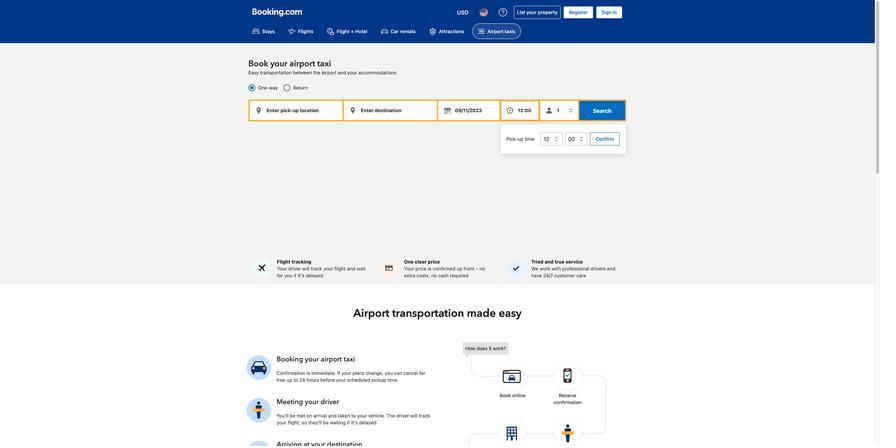 Task type: vqa. For each thing, say whether or not it's contained in the screenshot.
24/7
yes



Task type: locate. For each thing, give the bounding box(es) containing it.
1 vertical spatial is
[[307, 371, 310, 376]]

sign in
[[602, 9, 617, 15]]

taxis
[[505, 28, 516, 34]]

price down clear
[[416, 266, 427, 272]]

1 horizontal spatial airport
[[488, 28, 504, 34]]

12:00
[[518, 108, 532, 113]]

flight left + at the top of page
[[337, 28, 350, 34]]

confirm button
[[590, 133, 620, 146]]

flight inside "link"
[[337, 28, 350, 34]]

if
[[294, 273, 297, 279], [347, 420, 350, 426]]

0 horizontal spatial airport
[[354, 306, 390, 321]]

search button
[[580, 101, 625, 120]]

airport up if
[[321, 355, 342, 364]]

flights
[[298, 28, 314, 34]]

0 vertical spatial taxi
[[317, 58, 331, 69]]

your right list
[[527, 9, 537, 15]]

taxi inside book your airport taxi easy transportation between the airport and your accommodations
[[317, 58, 331, 69]]

attractions
[[439, 28, 464, 34]]

car rentals link
[[376, 23, 421, 39]]

1 horizontal spatial flight
[[337, 28, 350, 34]]

it's down 'tracking'
[[298, 273, 305, 279]]

tried and true service we work with professional drivers and have 24/7 customer care
[[532, 259, 616, 279]]

1 your from the left
[[277, 266, 287, 272]]

book up easy
[[249, 58, 268, 69]]

1 horizontal spatial taxi
[[344, 355, 355, 364]]

airport
[[488, 28, 504, 34], [354, 306, 390, 321]]

1 vertical spatial book
[[500, 393, 511, 399]]

up down 12:00 button
[[518, 136, 524, 142]]

if down 'tracking'
[[294, 273, 297, 279]]

no right –
[[480, 266, 485, 272]]

1 vertical spatial it's
[[351, 420, 358, 426]]

0 horizontal spatial transportation
[[260, 70, 292, 75]]

1 horizontal spatial price
[[428, 259, 440, 265]]

0 vertical spatial to
[[294, 378, 298, 383]]

book online
[[500, 393, 526, 399]]

Enter pick-up location text field
[[250, 101, 343, 120]]

2 vertical spatial up
[[287, 378, 292, 383]]

0 vertical spatial is
[[428, 266, 432, 272]]

0 vertical spatial transportation
[[260, 70, 292, 75]]

1 horizontal spatial track
[[419, 413, 430, 419]]

0 vertical spatial time
[[525, 136, 535, 142]]

0 vertical spatial flight
[[337, 28, 350, 34]]

airport right "the"
[[322, 70, 337, 75]]

airport up between
[[290, 58, 315, 69]]

1 vertical spatial up
[[457, 266, 463, 272]]

0 horizontal spatial time
[[388, 378, 397, 383]]

0 vertical spatial airport
[[290, 58, 315, 69]]

1 vertical spatial to
[[352, 413, 356, 419]]

flights link
[[283, 23, 319, 39]]

and inside the flight tracking your driver will track your flight and wait for you if it's delayed
[[347, 266, 356, 272]]

1 vertical spatial if
[[347, 420, 350, 426]]

1 vertical spatial be
[[323, 420, 329, 426]]

search
[[593, 108, 612, 114]]

1 vertical spatial airport
[[354, 306, 390, 321]]

time right the pick-
[[525, 136, 535, 142]]

is inside "one clear price your price is confirmed up front – no extra costs, no cash required"
[[428, 266, 432, 272]]

flight inside the flight tracking your driver will track your flight and wait for you if it's delayed
[[277, 259, 291, 265]]

flight
[[335, 266, 346, 272]]

one clear price your price is confirmed up front – no extra costs, no cash required
[[404, 259, 485, 279]]

1 horizontal spatial driver
[[321, 398, 339, 407]]

0 vertical spatial it's
[[298, 273, 305, 279]]

1 vertical spatial price
[[416, 266, 427, 272]]

is inside confirmation is immediate. if your plans change, you can cancel for free up to 24 hours before your scheduled pickup time
[[307, 371, 310, 376]]

delayed down 'tracking'
[[306, 273, 323, 279]]

time down the can
[[388, 378, 397, 383]]

0 vertical spatial if
[[294, 273, 297, 279]]

to inside you'll be met on arrival and taken to your vehicle. the driver will track your flight, so they'll be waiting if it's delayed
[[352, 413, 356, 419]]

your
[[527, 9, 537, 15], [270, 58, 288, 69], [347, 70, 357, 75], [324, 266, 333, 272], [305, 355, 319, 364], [342, 371, 352, 376], [336, 378, 346, 383], [305, 398, 319, 407], [357, 413, 367, 419], [277, 420, 287, 426]]

2 your from the left
[[404, 266, 414, 272]]

0 horizontal spatial your
[[277, 266, 287, 272]]

–
[[476, 266, 479, 272]]

0 horizontal spatial track
[[311, 266, 322, 272]]

and left the wait
[[347, 266, 356, 272]]

0 horizontal spatial book
[[249, 58, 268, 69]]

1 horizontal spatial transportation
[[392, 306, 464, 321]]

time inside confirmation is immediate. if your plans change, you can cancel for free up to 24 hours before your scheduled pickup time
[[388, 378, 397, 383]]

1 horizontal spatial will
[[411, 413, 418, 419]]

Enter destination text field
[[344, 101, 437, 120]]

taxi up "the"
[[317, 58, 331, 69]]

driver inside the flight tracking your driver will track your flight and wait for you if it's delayed
[[288, 266, 301, 272]]

+
[[351, 28, 354, 34]]

and
[[338, 70, 346, 75], [545, 259, 554, 265], [347, 266, 356, 272], [607, 266, 616, 272], [328, 413, 337, 419]]

1 horizontal spatial for
[[419, 371, 426, 376]]

vehicle.
[[368, 413, 385, 419]]

it's inside the flight tracking your driver will track your flight and wait for you if it's delayed
[[298, 273, 305, 279]]

is up hours
[[307, 371, 310, 376]]

easy
[[249, 70, 259, 75]]

0 horizontal spatial for
[[277, 273, 283, 279]]

taxi up plans
[[344, 355, 355, 364]]

0 horizontal spatial price
[[416, 266, 427, 272]]

0 horizontal spatial if
[[294, 273, 297, 279]]

stays link
[[247, 23, 280, 39]]

driver
[[288, 266, 301, 272], [321, 398, 339, 407], [396, 413, 409, 419]]

1 horizontal spatial it's
[[351, 420, 358, 426]]

0 vertical spatial delayed
[[306, 273, 323, 279]]

if inside the flight tracking your driver will track your flight and wait for you if it's delayed
[[294, 273, 297, 279]]

0 horizontal spatial you
[[285, 273, 293, 279]]

is up "costs,"
[[428, 266, 432, 272]]

booking.com online hotel reservations image
[[253, 8, 302, 17]]

up down confirmation
[[287, 378, 292, 383]]

driver up arrival
[[321, 398, 339, 407]]

your up immediate.
[[305, 355, 319, 364]]

will down 'tracking'
[[302, 266, 310, 272]]

up up required
[[457, 266, 463, 272]]

1 horizontal spatial your
[[404, 266, 414, 272]]

sign in link
[[596, 6, 623, 19]]

airport
[[290, 58, 315, 69], [322, 70, 337, 75], [321, 355, 342, 364]]

your inside "one clear price your price is confirmed up front – no extra costs, no cash required"
[[404, 266, 414, 272]]

2 vertical spatial driver
[[396, 413, 409, 419]]

transportation
[[260, 70, 292, 75], [392, 306, 464, 321]]

0 horizontal spatial taxi
[[317, 58, 331, 69]]

list your property
[[517, 9, 558, 15]]

1 horizontal spatial up
[[457, 266, 463, 272]]

booking airport taxi image
[[463, 343, 607, 446], [247, 356, 271, 380], [247, 399, 271, 423], [247, 441, 271, 446]]

0 vertical spatial no
[[480, 266, 485, 272]]

and up the "waiting"
[[328, 413, 337, 419]]

0 horizontal spatial is
[[307, 371, 310, 376]]

0 vertical spatial up
[[518, 136, 524, 142]]

for inside the flight tracking your driver will track your flight and wait for you if it's delayed
[[277, 273, 283, 279]]

met
[[297, 413, 305, 419]]

car
[[391, 28, 399, 34]]

0 horizontal spatial delayed
[[306, 273, 323, 279]]

price up confirmed
[[428, 259, 440, 265]]

and right "the"
[[338, 70, 346, 75]]

1 vertical spatial you
[[385, 371, 393, 376]]

0 horizontal spatial will
[[302, 266, 310, 272]]

1 vertical spatial for
[[419, 371, 426, 376]]

0 horizontal spatial to
[[294, 378, 298, 383]]

1 horizontal spatial book
[[500, 393, 511, 399]]

track down 'tracking'
[[311, 266, 322, 272]]

no
[[480, 266, 485, 272], [431, 273, 437, 279]]

1 horizontal spatial to
[[352, 413, 356, 419]]

car rentals
[[391, 28, 416, 34]]

0 horizontal spatial no
[[431, 273, 437, 279]]

with
[[552, 266, 561, 272]]

free
[[277, 378, 286, 383]]

1 horizontal spatial delayed
[[359, 420, 377, 426]]

to inside confirmation is immediate. if your plans change, you can cancel for free up to 24 hours before your scheduled pickup time
[[294, 378, 298, 383]]

to right taken in the left bottom of the page
[[352, 413, 356, 419]]

for inside confirmation is immediate. if your plans change, you can cancel for free up to 24 hours before your scheduled pickup time
[[419, 371, 426, 376]]

be down arrival
[[323, 420, 329, 426]]

0 vertical spatial track
[[311, 266, 322, 272]]

airport taxis
[[488, 28, 516, 34]]

your left flight at the bottom
[[324, 266, 333, 272]]

it's
[[298, 273, 305, 279], [351, 420, 358, 426]]

2 horizontal spatial driver
[[396, 413, 409, 419]]

sign
[[602, 9, 612, 15]]

to left 24 on the bottom left of the page
[[294, 378, 298, 383]]

1 vertical spatial no
[[431, 273, 437, 279]]

airport for booking
[[321, 355, 342, 364]]

driver right "the"
[[396, 413, 409, 419]]

be up flight,
[[290, 413, 296, 419]]

your left accommodations
[[347, 70, 357, 75]]

booking your airport taxi
[[277, 355, 355, 364]]

pick-up time
[[507, 136, 535, 142]]

usd
[[457, 9, 469, 16]]

book
[[249, 58, 268, 69], [500, 393, 511, 399]]

meeting your driver
[[277, 398, 339, 407]]

arrival
[[314, 413, 327, 419]]

0 horizontal spatial up
[[287, 378, 292, 383]]

your inside the flight tracking your driver will track your flight and wait for you if it's delayed
[[277, 266, 287, 272]]

you left the can
[[385, 371, 393, 376]]

1 vertical spatial time
[[388, 378, 397, 383]]

will
[[302, 266, 310, 272], [411, 413, 418, 419]]

taxi for booking
[[344, 355, 355, 364]]

you inside the flight tracking your driver will track your flight and wait for you if it's delayed
[[285, 273, 293, 279]]

1 vertical spatial track
[[419, 413, 430, 419]]

1 vertical spatial flight
[[277, 259, 291, 265]]

2 vertical spatial airport
[[321, 355, 342, 364]]

1 vertical spatial will
[[411, 413, 418, 419]]

track right "the"
[[419, 413, 430, 419]]

change,
[[366, 371, 384, 376]]

it's inside you'll be met on arrival and taken to your vehicle. the driver will track your flight, so they'll be waiting if it's delayed
[[351, 420, 358, 426]]

flight left 'tracking'
[[277, 259, 291, 265]]

you inside confirmation is immediate. if your plans change, you can cancel for free up to 24 hours before your scheduled pickup time
[[385, 371, 393, 376]]

0 vertical spatial driver
[[288, 266, 301, 272]]

0 vertical spatial you
[[285, 273, 293, 279]]

0 vertical spatial will
[[302, 266, 310, 272]]

1 horizontal spatial if
[[347, 420, 350, 426]]

1 horizontal spatial you
[[385, 371, 393, 376]]

flight + hotel link
[[322, 23, 373, 39]]

1 vertical spatial transportation
[[392, 306, 464, 321]]

it's right the "waiting"
[[351, 420, 358, 426]]

taxi for book
[[317, 58, 331, 69]]

if down taken in the left bottom of the page
[[347, 420, 350, 426]]

you'll be met on arrival and taken to your vehicle. the driver will track your flight, so they'll be waiting if it's delayed
[[277, 413, 430, 426]]

driver down 'tracking'
[[288, 266, 301, 272]]

0 horizontal spatial it's
[[298, 273, 305, 279]]

is
[[428, 266, 432, 272], [307, 371, 310, 376]]

taken
[[338, 413, 350, 419]]

return
[[293, 85, 308, 91]]

0 vertical spatial price
[[428, 259, 440, 265]]

book left the online
[[500, 393, 511, 399]]

if inside you'll be met on arrival and taken to your vehicle. the driver will track your flight, so they'll be waiting if it's delayed
[[347, 420, 350, 426]]

delayed down vehicle.
[[359, 420, 377, 426]]

and inside book your airport taxi easy transportation between the airport and your accommodations
[[338, 70, 346, 75]]

flight
[[337, 28, 350, 34], [277, 259, 291, 265]]

1 vertical spatial taxi
[[344, 355, 355, 364]]

usd button
[[453, 4, 473, 21]]

will inside you'll be met on arrival and taken to your vehicle. the driver will track your flight, so they'll be waiting if it's delayed
[[411, 413, 418, 419]]

price
[[428, 259, 440, 265], [416, 266, 427, 272]]

will right "the"
[[411, 413, 418, 419]]

book for online
[[500, 393, 511, 399]]

one-
[[258, 85, 269, 91]]

so
[[302, 420, 307, 426]]

delayed inside the flight tracking your driver will track your flight and wait for you if it's delayed
[[306, 273, 323, 279]]

for
[[277, 273, 283, 279], [419, 371, 426, 376]]

09/11/2023 button
[[438, 101, 500, 120]]

1 vertical spatial delayed
[[359, 420, 377, 426]]

0 vertical spatial book
[[249, 58, 268, 69]]

easy
[[499, 306, 522, 321]]

they'll
[[308, 420, 322, 426]]

no left 'cash'
[[431, 273, 437, 279]]

0 horizontal spatial flight
[[277, 259, 291, 265]]

plans
[[353, 371, 365, 376]]

0 vertical spatial airport
[[488, 28, 504, 34]]

book inside book your airport taxi easy transportation between the airport and your accommodations
[[249, 58, 268, 69]]

0 vertical spatial be
[[290, 413, 296, 419]]

1 horizontal spatial is
[[428, 266, 432, 272]]

0 horizontal spatial driver
[[288, 266, 301, 272]]

you down 'tracking'
[[285, 273, 293, 279]]

and right drivers
[[607, 266, 616, 272]]

up
[[518, 136, 524, 142], [457, 266, 463, 272], [287, 378, 292, 383]]

flight for flight tracking your driver will track your flight and wait for you if it's delayed
[[277, 259, 291, 265]]

0 vertical spatial for
[[277, 273, 283, 279]]

your right if
[[342, 371, 352, 376]]



Task type: describe. For each thing, give the bounding box(es) containing it.
your left vehicle.
[[357, 413, 367, 419]]

tried
[[532, 259, 544, 265]]

work
[[540, 266, 551, 272]]

confirmation is immediate. if your plans change, you can cancel for free up to 24 hours before your scheduled pickup time
[[277, 371, 426, 383]]

will inside the flight tracking your driver will track your flight and wait for you if it's delayed
[[302, 266, 310, 272]]

clear
[[415, 259, 427, 265]]

confirmation
[[554, 400, 582, 406]]

cash
[[438, 273, 449, 279]]

book for your
[[249, 58, 268, 69]]

we
[[532, 266, 539, 272]]

track inside you'll be met on arrival and taken to your vehicle. the driver will track your flight, so they'll be waiting if it's delayed
[[419, 413, 430, 419]]

it
[[489, 346, 492, 352]]

pickup
[[372, 378, 387, 383]]

scheduled
[[347, 378, 370, 383]]

have
[[532, 273, 542, 279]]

costs,
[[417, 273, 430, 279]]

1 vertical spatial airport
[[322, 70, 337, 75]]

work?
[[493, 346, 506, 352]]

does
[[477, 346, 488, 352]]

you'll
[[277, 413, 289, 419]]

confirmed
[[433, 266, 456, 272]]

up inside confirmation is immediate. if your plans change, you can cancel for free up to 24 hours before your scheduled pickup time
[[287, 378, 292, 383]]

your up way
[[270, 58, 288, 69]]

rentals
[[400, 28, 416, 34]]

the
[[387, 413, 395, 419]]

attractions link
[[424, 23, 470, 39]]

flight,
[[288, 420, 301, 426]]

track inside the flight tracking your driver will track your flight and wait for you if it's delayed
[[311, 266, 322, 272]]

book your airport taxi easy transportation between the airport and your accommodations
[[249, 58, 397, 75]]

and inside you'll be met on arrival and taken to your vehicle. the driver will track your flight, so they'll be waiting if it's delayed
[[328, 413, 337, 419]]

hours
[[307, 378, 319, 383]]

meeting
[[277, 398, 303, 407]]

your inside the 'list your property' link
[[527, 9, 537, 15]]

airport for airport transportation made easy
[[354, 306, 390, 321]]

cancel
[[404, 371, 418, 376]]

wait
[[357, 266, 366, 272]]

24
[[300, 378, 305, 383]]

tracking
[[292, 259, 311, 265]]

confirm
[[596, 136, 614, 142]]

in
[[613, 9, 617, 15]]

1 vertical spatial driver
[[321, 398, 339, 407]]

flight tracking your driver will track your flight and wait for you if it's delayed
[[277, 259, 366, 279]]

delayed inside you'll be met on arrival and taken to your vehicle. the driver will track your flight, so they'll be waiting if it's delayed
[[359, 420, 377, 426]]

immediate.
[[312, 371, 336, 376]]

1 horizontal spatial no
[[480, 266, 485, 272]]

extra
[[404, 273, 415, 279]]

driver inside you'll be met on arrival and taken to your vehicle. the driver will track your flight, so they'll be waiting if it's delayed
[[396, 413, 409, 419]]

list your property link
[[514, 6, 561, 19]]

and up work
[[545, 259, 554, 265]]

one
[[404, 259, 414, 265]]

your down the "you'll"
[[277, 420, 287, 426]]

0 horizontal spatial be
[[290, 413, 296, 419]]

before
[[320, 378, 335, 383]]

stays
[[262, 28, 275, 34]]

on
[[307, 413, 312, 419]]

flight for flight + hotel
[[337, 28, 350, 34]]

true
[[555, 259, 565, 265]]

required
[[450, 273, 469, 279]]

airport for airport taxis
[[488, 28, 504, 34]]

up inside "one clear price your price is confirmed up front – no extra costs, no cash required"
[[457, 266, 463, 272]]

online
[[512, 393, 526, 399]]

register
[[569, 9, 588, 15]]

your down if
[[336, 378, 346, 383]]

2 horizontal spatial up
[[518, 136, 524, 142]]

way
[[269, 85, 278, 91]]

professional
[[563, 266, 590, 272]]

for for confirmation is immediate. if your plans change, you can cancel for free up to 24 hours before your scheduled pickup time
[[419, 371, 426, 376]]

your inside the flight tracking your driver will track your flight and wait for you if it's delayed
[[324, 266, 333, 272]]

register link
[[564, 6, 594, 19]]

between
[[293, 70, 312, 75]]

receive
[[559, 393, 577, 399]]

customer
[[555, 273, 576, 279]]

waiting
[[330, 420, 346, 426]]

property
[[538, 9, 558, 15]]

one-way
[[258, 85, 278, 91]]

hotel
[[355, 28, 367, 34]]

confirmation
[[277, 371, 305, 376]]

how does it work?
[[466, 346, 506, 352]]

airport for book
[[290, 58, 315, 69]]

your up on
[[305, 398, 319, 407]]

list
[[517, 9, 526, 15]]

airport taxis link
[[473, 23, 521, 39]]

accommodations
[[359, 70, 397, 75]]

receive confirmation
[[554, 393, 582, 406]]

care
[[577, 273, 586, 279]]

for for flight tracking your driver will track your flight and wait for you if it's delayed
[[277, 273, 283, 279]]

1 horizontal spatial be
[[323, 420, 329, 426]]

service
[[566, 259, 583, 265]]

24/7
[[543, 273, 553, 279]]

made
[[467, 306, 496, 321]]

transportation inside book your airport taxi easy transportation between the airport and your accommodations
[[260, 70, 292, 75]]

drivers
[[591, 266, 606, 272]]

12:00 button
[[501, 101, 539, 120]]

the
[[313, 70, 321, 75]]

1 horizontal spatial time
[[525, 136, 535, 142]]

flight + hotel
[[337, 28, 367, 34]]



